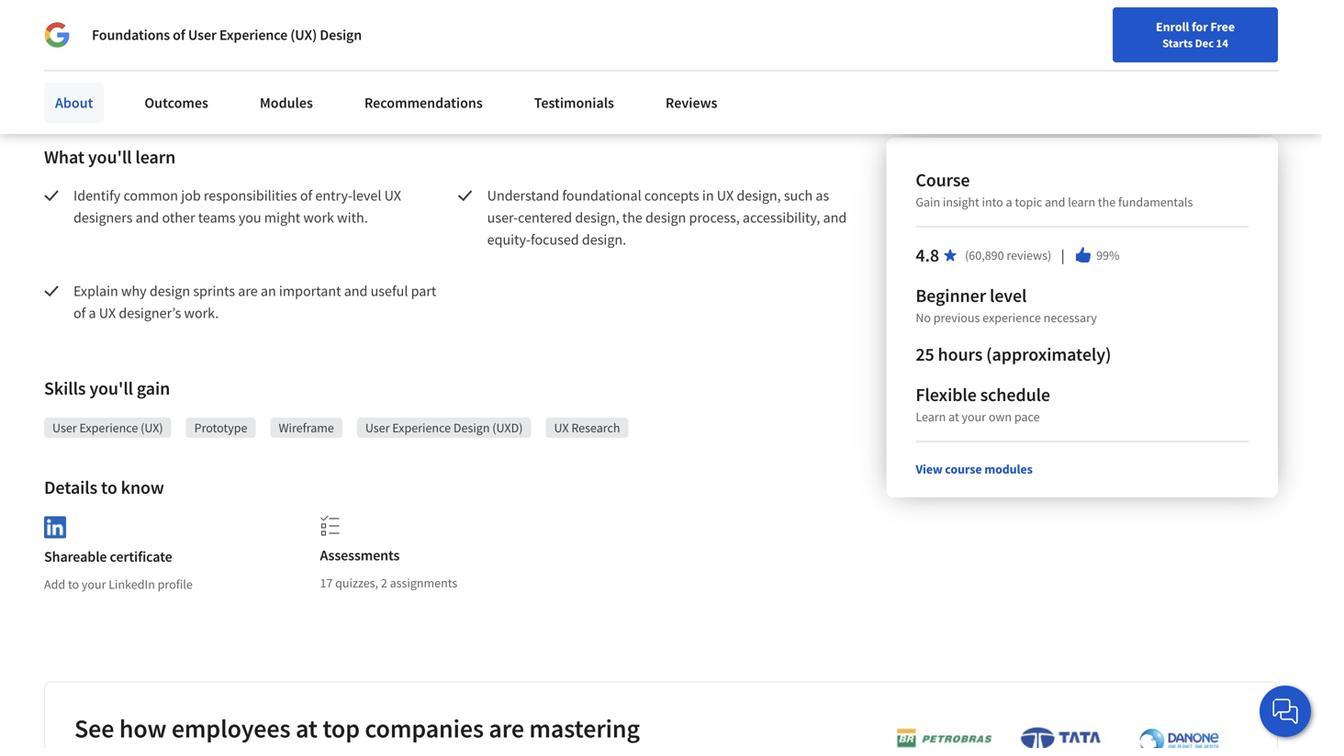 Task type: vqa. For each thing, say whether or not it's contained in the screenshot.
LEVEL inside the Beginner level No previous experience necessary
yes



Task type: locate. For each thing, give the bounding box(es) containing it.
are left mastering
[[489, 713, 524, 745]]

of inside explain why design sprints are an important and useful part of a ux designer's work.
[[73, 304, 86, 322]]

certificate
[[110, 548, 172, 566]]

learn
[[135, 146, 176, 169], [1068, 194, 1096, 210]]

pace
[[1015, 409, 1040, 425]]

1 vertical spatial about
[[55, 94, 93, 112]]

0 horizontal spatial a
[[89, 304, 96, 322]]

(ux) down gain
[[141, 420, 163, 436]]

view course modules link
[[916, 461, 1033, 478]]

what you'll learn
[[44, 146, 176, 169]]

know
[[121, 476, 164, 499]]

at
[[949, 409, 959, 425], [296, 713, 318, 745]]

1 horizontal spatial are
[[489, 713, 524, 745]]

0 vertical spatial level
[[353, 186, 382, 205]]

design up designer's
[[150, 282, 190, 300]]

at right learn
[[949, 409, 959, 425]]

of inside identify common job responsibilities of entry-level ux designers and other teams you might work with.
[[300, 186, 312, 205]]

of up work
[[300, 186, 312, 205]]

25 hours (approximately)
[[916, 343, 1112, 366]]

the up design.
[[623, 208, 643, 227]]

user right wireframe
[[365, 420, 390, 436]]

user experience design (uxd)
[[365, 420, 523, 436]]

design,
[[737, 186, 781, 205], [575, 208, 620, 227]]

free
[[1211, 18, 1235, 35]]

of right foundations
[[173, 26, 185, 44]]

0 vertical spatial (ux)
[[290, 26, 317, 44]]

to
[[101, 476, 117, 499], [68, 577, 79, 593]]

and down as
[[823, 208, 847, 227]]

2 about link from the top
[[44, 83, 104, 123]]

course
[[945, 461, 982, 478]]

testimonials
[[534, 94, 614, 112]]

0 horizontal spatial user
[[52, 420, 77, 436]]

17 quizzes, 2 assignments
[[320, 575, 458, 591]]

your down shareable certificate
[[82, 577, 106, 593]]

see how employees at top companies are mastering in-demand skills
[[74, 713, 640, 749]]

0 horizontal spatial learn
[[135, 146, 176, 169]]

your
[[962, 409, 986, 425], [82, 577, 106, 593]]

(approximately)
[[987, 343, 1112, 366]]

about link down the "google" image
[[44, 62, 104, 102]]

0 horizontal spatial design,
[[575, 208, 620, 227]]

and right topic
[[1045, 194, 1066, 210]]

0 horizontal spatial to
[[68, 577, 79, 593]]

0 vertical spatial you'll
[[88, 146, 132, 169]]

designer's
[[119, 304, 181, 322]]

1 vertical spatial design
[[454, 420, 490, 436]]

focused
[[531, 231, 579, 249]]

to for your
[[68, 577, 79, 593]]

at inside see how employees at top companies are mastering in-demand skills
[[296, 713, 318, 745]]

experience left (uxd)
[[392, 420, 451, 436]]

design left (uxd)
[[454, 420, 490, 436]]

employees
[[172, 713, 291, 745]]

about up what at the top left
[[55, 94, 93, 112]]

1 vertical spatial are
[[489, 713, 524, 745]]

(ux) up modules link
[[290, 26, 317, 44]]

1 horizontal spatial learn
[[1068, 194, 1096, 210]]

why
[[121, 282, 147, 300]]

ux inside identify common job responsibilities of entry-level ux designers and other teams you might work with.
[[384, 186, 401, 205]]

course
[[916, 169, 970, 191]]

view
[[916, 461, 943, 478]]

ux right entry-
[[384, 186, 401, 205]]

to left know
[[101, 476, 117, 499]]

experience for user experience design (uxd)
[[392, 420, 451, 436]]

and
[[1045, 194, 1066, 210], [136, 208, 159, 227], [823, 208, 847, 227], [344, 282, 368, 300]]

you'll up identify on the top left of page
[[88, 146, 132, 169]]

0 horizontal spatial your
[[82, 577, 106, 593]]

2
[[381, 575, 387, 591]]

understand
[[487, 186, 560, 205]]

and inside course gain insight into a topic and learn the fundamentals
[[1045, 194, 1066, 210]]

entry-
[[315, 186, 353, 205]]

learn up common
[[135, 146, 176, 169]]

modules link
[[249, 83, 324, 123]]

identify common job responsibilities of entry-level ux designers and other teams you might work with.
[[73, 186, 404, 227]]

1 vertical spatial your
[[82, 577, 106, 593]]

in-
[[74, 746, 104, 749]]

at for your
[[949, 409, 959, 425]]

design
[[646, 208, 686, 227], [150, 282, 190, 300]]

modules
[[260, 94, 313, 112]]

responsibilities
[[204, 186, 297, 205]]

your left own
[[962, 409, 986, 425]]

you'll
[[88, 146, 132, 169], [89, 377, 133, 400]]

0 horizontal spatial at
[[296, 713, 318, 745]]

about for 2nd about link from the top
[[55, 94, 93, 112]]

a right into
[[1006, 194, 1013, 210]]

common
[[123, 186, 178, 205]]

experience
[[219, 26, 288, 44], [79, 420, 138, 436], [392, 420, 451, 436]]

at inside flexible schedule learn at your own pace
[[949, 409, 959, 425]]

and left useful
[[344, 282, 368, 300]]

your inside flexible schedule learn at your own pace
[[962, 409, 986, 425]]

skills
[[44, 377, 86, 400]]

0 horizontal spatial the
[[623, 208, 643, 227]]

0 horizontal spatial level
[[353, 186, 382, 205]]

design, up accessibility,
[[737, 186, 781, 205]]

foundations
[[92, 26, 170, 44]]

ux right in
[[717, 186, 734, 205]]

1 horizontal spatial your
[[962, 409, 986, 425]]

0 horizontal spatial of
[[73, 304, 86, 322]]

concepts
[[645, 186, 700, 205]]

level up "with."
[[353, 186, 382, 205]]

1 horizontal spatial at
[[949, 409, 959, 425]]

are inside explain why design sprints are an important and useful part of a ux designer's work.
[[238, 282, 258, 300]]

beginner
[[916, 284, 986, 307]]

1 about from the top
[[55, 73, 93, 91]]

you'll for skills
[[89, 377, 133, 400]]

0 vertical spatial at
[[949, 409, 959, 425]]

2 horizontal spatial experience
[[392, 420, 451, 436]]

0 vertical spatial a
[[1006, 194, 1013, 210]]

0 horizontal spatial design
[[150, 282, 190, 300]]

google image
[[44, 22, 70, 48]]

companies
[[365, 713, 484, 745]]

1 horizontal spatial design
[[646, 208, 686, 227]]

prototype
[[194, 420, 248, 436]]

and down common
[[136, 208, 159, 227]]

accessibility,
[[743, 208, 820, 227]]

learn right topic
[[1068, 194, 1096, 210]]

user down skills
[[52, 420, 77, 436]]

None search field
[[262, 11, 565, 48]]

2 about from the top
[[55, 94, 93, 112]]

0 vertical spatial design
[[320, 26, 362, 44]]

0 horizontal spatial are
[[238, 282, 258, 300]]

user
[[188, 26, 217, 44], [52, 420, 77, 436], [365, 420, 390, 436]]

flexible
[[916, 383, 977, 406]]

1 horizontal spatial level
[[990, 284, 1027, 307]]

0 vertical spatial are
[[238, 282, 258, 300]]

1 vertical spatial design,
[[575, 208, 620, 227]]

0 horizontal spatial design
[[320, 26, 362, 44]]

at left top
[[296, 713, 318, 745]]

and inside understand foundational concepts in ux design, such as user-centered design, the design process, accessibility, and equity-focused design.
[[823, 208, 847, 227]]

experience down the skills you'll gain
[[79, 420, 138, 436]]

1 horizontal spatial a
[[1006, 194, 1013, 210]]

about down the "google" image
[[55, 73, 93, 91]]

the
[[1098, 194, 1116, 210], [623, 208, 643, 227]]

(60,890
[[965, 247, 1004, 264]]

demand
[[104, 746, 194, 749]]

design up modules link
[[320, 26, 362, 44]]

1 vertical spatial to
[[68, 577, 79, 593]]

menu item
[[991, 18, 1109, 78]]

to right the add
[[68, 577, 79, 593]]

0 vertical spatial your
[[962, 409, 986, 425]]

how
[[119, 713, 167, 745]]

1 horizontal spatial of
[[173, 26, 185, 44]]

the left the fundamentals
[[1098, 194, 1116, 210]]

flexible schedule learn at your own pace
[[916, 383, 1051, 425]]

about
[[55, 73, 93, 91], [55, 94, 93, 112]]

coursera enterprise logos image
[[869, 726, 1236, 749]]

1 vertical spatial design
[[150, 282, 190, 300]]

0 vertical spatial learn
[[135, 146, 176, 169]]

a inside explain why design sprints are an important and useful part of a ux designer's work.
[[89, 304, 96, 322]]

user right foundations
[[188, 26, 217, 44]]

skills you'll gain
[[44, 377, 170, 400]]

1 vertical spatial of
[[300, 186, 312, 205]]

reviews link
[[655, 83, 729, 123]]

teams
[[198, 208, 236, 227]]

1 vertical spatial (ux)
[[141, 420, 163, 436]]

ux down explain
[[99, 304, 116, 322]]

2 vertical spatial of
[[73, 304, 86, 322]]

mastering
[[529, 713, 640, 745]]

recommendations
[[364, 94, 483, 112]]

1 vertical spatial learn
[[1068, 194, 1096, 210]]

what
[[44, 146, 84, 169]]

of down explain
[[73, 304, 86, 322]]

chat with us image
[[1271, 697, 1301, 726]]

(ux)
[[290, 26, 317, 44], [141, 420, 163, 436]]

0 vertical spatial design
[[646, 208, 686, 227]]

0 vertical spatial to
[[101, 476, 117, 499]]

user for user experience design (uxd)
[[365, 420, 390, 436]]

into
[[982, 194, 1004, 210]]

1 horizontal spatial the
[[1098, 194, 1116, 210]]

2 horizontal spatial of
[[300, 186, 312, 205]]

1 horizontal spatial to
[[101, 476, 117, 499]]

1 vertical spatial level
[[990, 284, 1027, 307]]

design down concepts
[[646, 208, 686, 227]]

course gain insight into a topic and learn the fundamentals
[[916, 169, 1193, 210]]

details
[[44, 476, 97, 499]]

experience up modules link
[[219, 26, 288, 44]]

a down explain
[[89, 304, 96, 322]]

topic
[[1015, 194, 1043, 210]]

1 vertical spatial at
[[296, 713, 318, 745]]

about link
[[44, 62, 104, 102], [44, 83, 104, 123]]

1 horizontal spatial design
[[454, 420, 490, 436]]

you'll up user experience (ux)
[[89, 377, 133, 400]]

level up experience
[[990, 284, 1027, 307]]

about link up what at the top left
[[44, 83, 104, 123]]

1 vertical spatial a
[[89, 304, 96, 322]]

2 horizontal spatial user
[[365, 420, 390, 436]]

in
[[703, 186, 714, 205]]

design, down foundational
[[575, 208, 620, 227]]

0 vertical spatial about
[[55, 73, 93, 91]]

0 vertical spatial design,
[[737, 186, 781, 205]]

0 horizontal spatial experience
[[79, 420, 138, 436]]

a inside course gain insight into a topic and learn the fundamentals
[[1006, 194, 1013, 210]]

are left an
[[238, 282, 258, 300]]

|
[[1059, 245, 1067, 265]]

1 vertical spatial you'll
[[89, 377, 133, 400]]

design.
[[582, 231, 627, 249]]

foundations of user experience (ux) design
[[92, 26, 362, 44]]

1 horizontal spatial (ux)
[[290, 26, 317, 44]]



Task type: describe. For each thing, give the bounding box(es) containing it.
coursera image
[[22, 15, 139, 44]]

explain why design sprints are an important and useful part of a ux designer's work.
[[73, 282, 439, 322]]

linkedin
[[109, 577, 155, 593]]

ux inside explain why design sprints are an important and useful part of a ux designer's work.
[[99, 304, 116, 322]]

an
[[261, 282, 276, 300]]

profile
[[158, 577, 193, 593]]

the inside course gain insight into a topic and learn the fundamentals
[[1098, 194, 1116, 210]]

work.
[[184, 304, 219, 322]]

25
[[916, 343, 935, 366]]

0 horizontal spatial (ux)
[[141, 420, 163, 436]]

gain
[[916, 194, 941, 210]]

designers
[[73, 208, 133, 227]]

and inside explain why design sprints are an important and useful part of a ux designer's work.
[[344, 282, 368, 300]]

view course modules
[[916, 461, 1033, 478]]

design inside understand foundational concepts in ux design, such as user-centered design, the design process, accessibility, and equity-focused design.
[[646, 208, 686, 227]]

details to know
[[44, 476, 164, 499]]

enroll for free starts dec 14
[[1156, 18, 1235, 51]]

ux inside understand foundational concepts in ux design, such as user-centered design, the design process, accessibility, and equity-focused design.
[[717, 186, 734, 205]]

outcomes
[[145, 94, 208, 112]]

such
[[784, 186, 813, 205]]

modules
[[985, 461, 1033, 478]]

equity-
[[487, 231, 531, 249]]

see
[[74, 713, 114, 745]]

about for 1st about link from the top
[[55, 73, 93, 91]]

outcomes link
[[134, 83, 219, 123]]

to for know
[[101, 476, 117, 499]]

foundational
[[562, 186, 642, 205]]

ux research
[[554, 420, 620, 436]]

important
[[279, 282, 341, 300]]

part
[[411, 282, 437, 300]]

(60,890 reviews) |
[[965, 245, 1067, 265]]

assignments
[[390, 575, 458, 591]]

useful
[[371, 282, 408, 300]]

the inside understand foundational concepts in ux design, such as user-centered design, the design process, accessibility, and equity-focused design.
[[623, 208, 643, 227]]

explain
[[73, 282, 118, 300]]

other
[[162, 208, 195, 227]]

1 horizontal spatial experience
[[219, 26, 288, 44]]

process,
[[689, 208, 740, 227]]

fundamentals
[[1119, 194, 1193, 210]]

research
[[572, 420, 620, 436]]

shareable
[[44, 548, 107, 566]]

ux left research
[[554, 420, 569, 436]]

user for user experience (ux)
[[52, 420, 77, 436]]

skills
[[199, 746, 255, 749]]

beginner level no previous experience necessary
[[916, 284, 1097, 326]]

previous
[[934, 310, 980, 326]]

1 horizontal spatial user
[[188, 26, 217, 44]]

design inside explain why design sprints are an important and useful part of a ux designer's work.
[[150, 282, 190, 300]]

no
[[916, 310, 931, 326]]

insight
[[943, 194, 980, 210]]

at for top
[[296, 713, 318, 745]]

learn
[[916, 409, 946, 425]]

you
[[239, 208, 261, 227]]

add to your linkedin profile
[[44, 577, 193, 593]]

you'll for what
[[88, 146, 132, 169]]

99%
[[1097, 247, 1120, 264]]

with.
[[337, 208, 368, 227]]

might
[[264, 208, 301, 227]]

level inside identify common job responsibilities of entry-level ux designers and other teams you might work with.
[[353, 186, 382, 205]]

centered
[[518, 208, 572, 227]]

top
[[323, 713, 360, 745]]

identify
[[73, 186, 121, 205]]

(uxd)
[[493, 420, 523, 436]]

assessments
[[320, 546, 400, 565]]

necessary
[[1044, 310, 1097, 326]]

own
[[989, 409, 1012, 425]]

hours
[[938, 343, 983, 366]]

sprints
[[193, 282, 235, 300]]

reviews)
[[1007, 247, 1052, 264]]

as
[[816, 186, 830, 205]]

reviews
[[666, 94, 718, 112]]

level inside beginner level no previous experience necessary
[[990, 284, 1027, 307]]

quizzes,
[[335, 575, 378, 591]]

work
[[303, 208, 334, 227]]

wireframe
[[279, 420, 334, 436]]

14
[[1217, 36, 1229, 51]]

shareable certificate
[[44, 548, 172, 566]]

experience
[[983, 310, 1041, 326]]

learn inside course gain insight into a topic and learn the fundamentals
[[1068, 194, 1096, 210]]

experience for user experience (ux)
[[79, 420, 138, 436]]

add
[[44, 577, 65, 593]]

job
[[181, 186, 201, 205]]

0 vertical spatial of
[[173, 26, 185, 44]]

gain
[[137, 377, 170, 400]]

starts
[[1163, 36, 1193, 51]]

are inside see how employees at top companies are mastering in-demand skills
[[489, 713, 524, 745]]

17
[[320, 575, 333, 591]]

and inside identify common job responsibilities of entry-level ux designers and other teams you might work with.
[[136, 208, 159, 227]]

schedule
[[981, 383, 1051, 406]]

recommendations link
[[353, 83, 494, 123]]

1 horizontal spatial design,
[[737, 186, 781, 205]]

understand foundational concepts in ux design, such as user-centered design, the design process, accessibility, and equity-focused design.
[[487, 186, 850, 249]]

1 about link from the top
[[44, 62, 104, 102]]

testimonials link
[[523, 83, 625, 123]]



